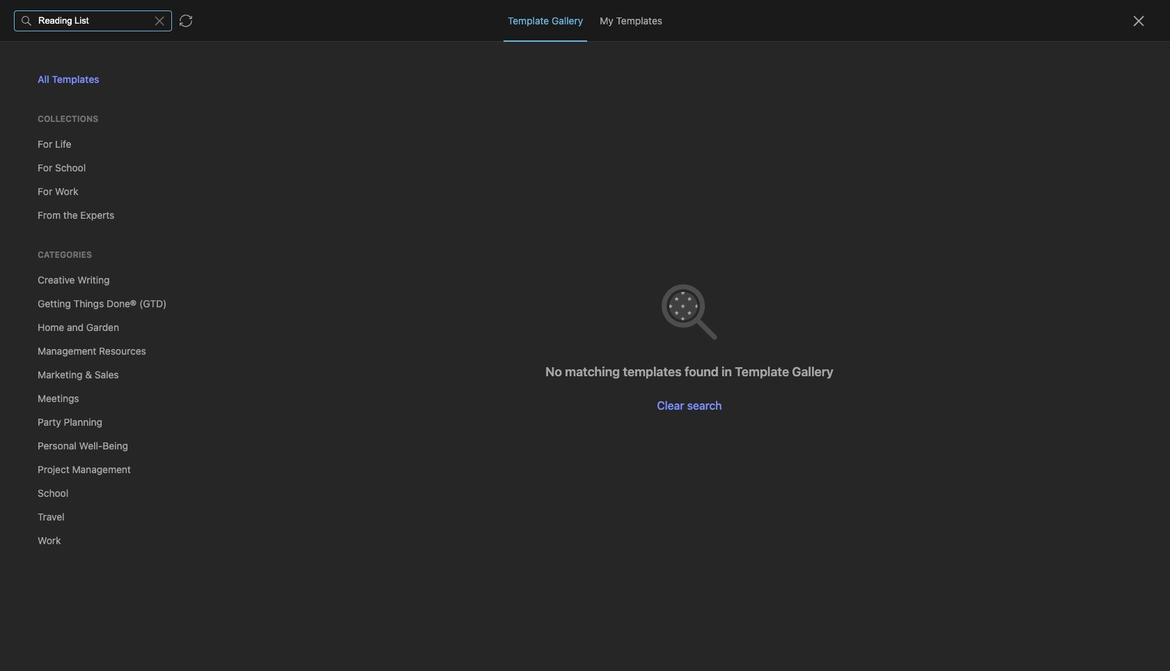 Task type: describe. For each thing, give the bounding box(es) containing it.
Search text field
[[38, 71, 155, 84]]

main element
[[0, 0, 181, 671]]

none search field inside main element
[[38, 69, 155, 86]]



Task type: locate. For each thing, give the bounding box(es) containing it.
Note Editor text field
[[0, 0, 1171, 671]]

note window element
[[0, 0, 1171, 671]]

None search field
[[38, 69, 155, 86]]



Task type: vqa. For each thing, say whether or not it's contained in the screenshot.
Note Window element
yes



